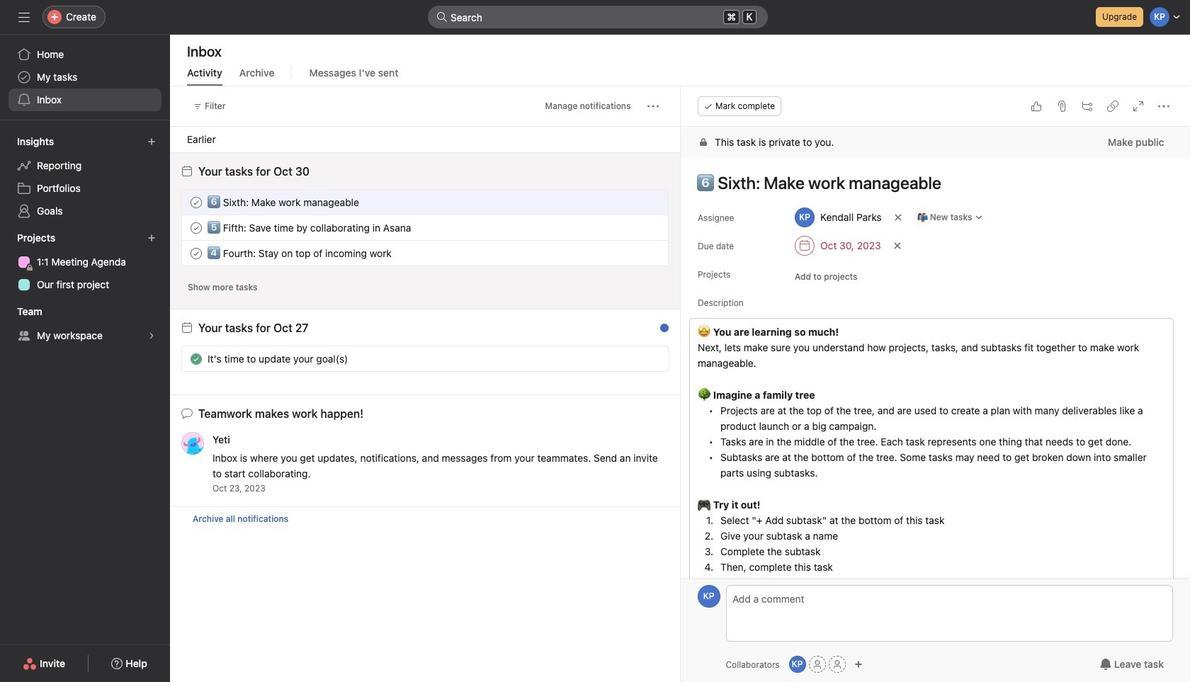 Task type: vqa. For each thing, say whether or not it's contained in the screenshot.
the 'task…' within the Header To Do tree grid
no



Task type: describe. For each thing, give the bounding box(es) containing it.
0 horizontal spatial 0 likes. click to like this task image
[[624, 197, 635, 208]]

0 horizontal spatial add or remove collaborators image
[[789, 656, 806, 673]]

description document
[[682, 323, 1173, 654]]

mark complete image for first mark complete option from the top of the page
[[188, 194, 205, 211]]

full screen image
[[1132, 101, 1143, 112]]

mark complete image for 1st mark complete option from the bottom
[[188, 219, 205, 236]]

0 comments image
[[646, 197, 658, 208]]

remove assignee image
[[893, 213, 902, 222]]

6️⃣ sixth: make work manageable dialog
[[680, 86, 1190, 682]]

add subtask image
[[1081, 101, 1092, 112]]

2 mark complete checkbox from the top
[[188, 219, 205, 236]]

more actions for this task image
[[1157, 101, 1169, 112]]

clear due date image
[[893, 242, 901, 250]]

hide sidebar image
[[18, 11, 30, 23]]

prominent image
[[436, 11, 448, 23]]

archive notification image
[[653, 326, 664, 337]]

1 horizontal spatial add or remove collaborators image
[[854, 660, 863, 669]]

1 mark complete checkbox from the top
[[188, 194, 205, 211]]

more actions image
[[647, 101, 658, 112]]

your tasks for oct 30, task element
[[198, 165, 309, 178]]

Search tasks, projects, and more text field
[[428, 6, 768, 28]]

mark complete image for mark complete checkbox
[[188, 245, 205, 262]]

new insights image
[[147, 137, 156, 146]]



Task type: locate. For each thing, give the bounding box(es) containing it.
2 vertical spatial mark complete image
[[188, 245, 205, 262]]

new project or portfolio image
[[147, 234, 156, 242]]

1 horizontal spatial 0 likes. click to like this task image
[[1030, 101, 1041, 112]]

3 mark complete image from the top
[[188, 245, 205, 262]]

1 vertical spatial 0 likes. click to like this task image
[[624, 197, 635, 208]]

Mark complete checkbox
[[188, 194, 205, 211], [188, 219, 205, 236]]

0 likes. click to like this task image
[[1030, 101, 1041, 112], [624, 197, 635, 208]]

open user profile image
[[697, 585, 720, 608]]

Mark complete checkbox
[[188, 245, 205, 262]]

projects element
[[0, 225, 170, 299]]

your tasks for oct 27, task element
[[198, 322, 308, 334]]

insights element
[[0, 129, 170, 225]]

0 likes. click to like this task image left 0 comments icon
[[624, 197, 635, 208]]

Task Name text field
[[687, 166, 1173, 199]]

1 vertical spatial mark complete image
[[188, 219, 205, 236]]

completed image
[[188, 350, 205, 367]]

2 mark complete image from the top
[[188, 219, 205, 236]]

global element
[[0, 35, 170, 120]]

0 vertical spatial mark complete checkbox
[[188, 194, 205, 211]]

mark complete image
[[188, 194, 205, 211], [188, 219, 205, 236], [188, 245, 205, 262]]

0 vertical spatial mark complete image
[[188, 194, 205, 211]]

teams element
[[0, 299, 170, 350]]

1 mark complete image from the top
[[188, 194, 205, 211]]

0 likes. click to like this task image left attachments: add a file to this task, 6️⃣ sixth: make work manageable image
[[1030, 101, 1041, 112]]

0 vertical spatial 0 likes. click to like this task image
[[1030, 101, 1041, 112]]

copy task link image
[[1106, 101, 1118, 112]]

see details, my workspace image
[[147, 332, 156, 340]]

add or remove collaborators image
[[789, 656, 806, 673], [854, 660, 863, 669]]

1 vertical spatial mark complete checkbox
[[188, 219, 205, 236]]

main content
[[680, 127, 1190, 682]]

attachments: add a file to this task, 6️⃣ sixth: make work manageable image
[[1055, 101, 1067, 112]]

Completed checkbox
[[188, 350, 205, 367]]

None field
[[428, 6, 768, 28]]



